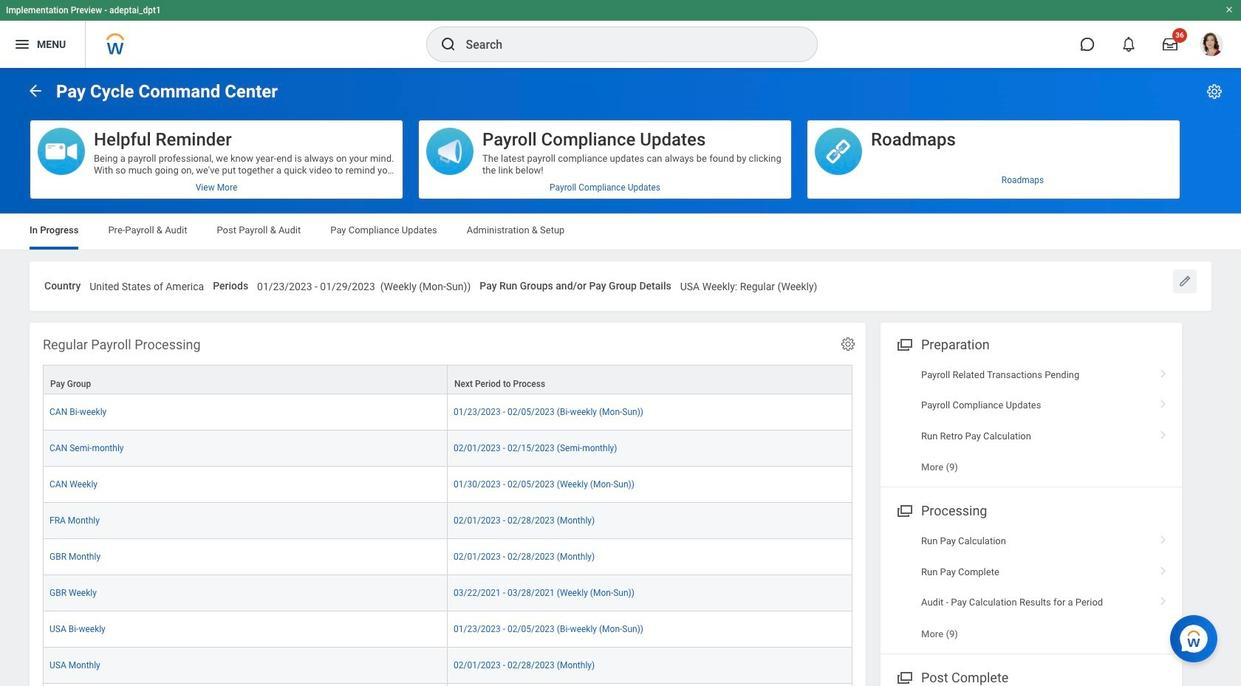 Task type: locate. For each thing, give the bounding box(es) containing it.
2 chevron right image from the top
[[1154, 395, 1173, 409]]

4 row from the top
[[43, 467, 853, 503]]

1 chevron right image from the top
[[1154, 364, 1173, 379]]

0 vertical spatial chevron right image
[[1154, 364, 1173, 379]]

6 row from the top
[[43, 539, 853, 575]]

regular payroll processing element
[[30, 323, 866, 686]]

2 vertical spatial chevron right image
[[1154, 531, 1173, 545]]

menu group image
[[894, 334, 914, 354], [894, 667, 914, 686]]

cell
[[43, 684, 448, 686], [448, 684, 853, 686]]

1 vertical spatial chevron right image
[[1154, 561, 1173, 576]]

2 list from the top
[[881, 526, 1182, 649]]

row
[[43, 365, 853, 395], [43, 394, 853, 431], [43, 431, 853, 467], [43, 467, 853, 503], [43, 503, 853, 539], [43, 539, 853, 575], [43, 575, 853, 612], [43, 612, 853, 648], [43, 648, 853, 684], [43, 684, 853, 686]]

1 vertical spatial chevron right image
[[1154, 395, 1173, 409]]

0 vertical spatial chevron right image
[[1154, 425, 1173, 440]]

chevron right image
[[1154, 425, 1173, 440], [1154, 561, 1173, 576], [1154, 592, 1173, 607]]

close environment banner image
[[1225, 5, 1234, 14]]

0 vertical spatial list
[[881, 360, 1182, 483]]

5 row from the top
[[43, 503, 853, 539]]

8 row from the top
[[43, 612, 853, 648]]

3 chevron right image from the top
[[1154, 531, 1173, 545]]

previous page image
[[27, 82, 44, 99]]

profile logan mcneil image
[[1200, 33, 1223, 59]]

1 list from the top
[[881, 360, 1182, 483]]

None text field
[[257, 272, 471, 297], [680, 272, 817, 297], [257, 272, 471, 297], [680, 272, 817, 297]]

1 vertical spatial menu group image
[[894, 667, 914, 686]]

list
[[881, 360, 1182, 483], [881, 526, 1182, 649]]

main content
[[0, 68, 1241, 686]]

banner
[[0, 0, 1241, 68]]

inbox large image
[[1163, 37, 1178, 52]]

2 chevron right image from the top
[[1154, 561, 1173, 576]]

search image
[[439, 35, 457, 53]]

None text field
[[90, 272, 204, 297]]

tab list
[[15, 214, 1226, 250]]

2 vertical spatial chevron right image
[[1154, 592, 1173, 607]]

column header
[[43, 365, 448, 395]]

chevron right image for first list from the top
[[1154, 364, 1173, 379]]

3 chevron right image from the top
[[1154, 592, 1173, 607]]

0 vertical spatial menu group image
[[894, 334, 914, 354]]

chevron right image
[[1154, 364, 1173, 379], [1154, 395, 1173, 409], [1154, 531, 1173, 545]]

chevron right image for chevron right icon associated with first list from the top
[[1154, 425, 1173, 440]]

2 cell from the left
[[448, 684, 853, 686]]

1 chevron right image from the top
[[1154, 425, 1173, 440]]

1 vertical spatial list
[[881, 526, 1182, 649]]



Task type: vqa. For each thing, say whether or not it's contained in the screenshot.
tab list
yes



Task type: describe. For each thing, give the bounding box(es) containing it.
10 row from the top
[[43, 684, 853, 686]]

configure this page image
[[1206, 83, 1223, 100]]

notifications large image
[[1121, 37, 1136, 52]]

2 menu group image from the top
[[894, 667, 914, 686]]

1 row from the top
[[43, 365, 853, 395]]

edit image
[[1178, 274, 1192, 289]]

chevron right image for 2nd list chevron right icon
[[1154, 592, 1173, 607]]

3 row from the top
[[43, 431, 853, 467]]

1 cell from the left
[[43, 684, 448, 686]]

1 menu group image from the top
[[894, 334, 914, 354]]

justify image
[[13, 35, 31, 53]]

2 row from the top
[[43, 394, 853, 431]]

column header inside regular payroll processing element
[[43, 365, 448, 395]]

menu group image
[[894, 500, 914, 520]]

chevron right image for 2nd list
[[1154, 531, 1173, 545]]

Search Workday  search field
[[466, 28, 786, 61]]

7 row from the top
[[43, 575, 853, 612]]

9 row from the top
[[43, 648, 853, 684]]



